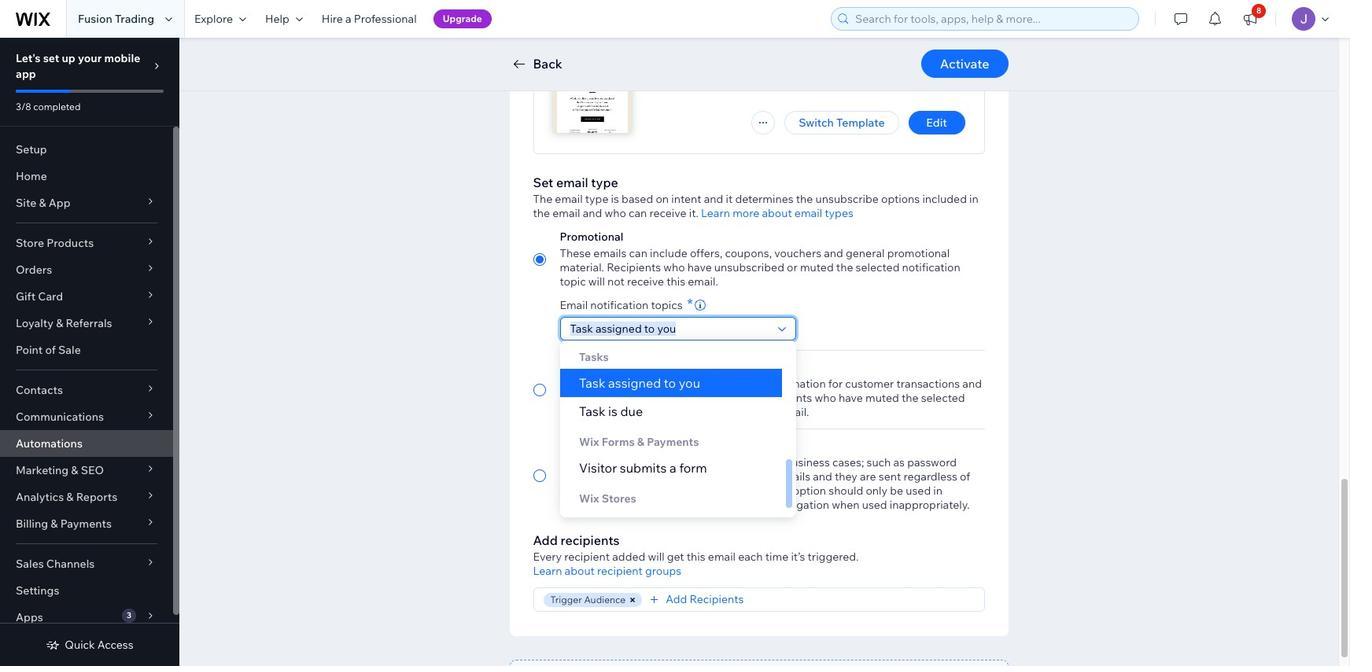 Task type: describe. For each thing, give the bounding box(es) containing it.
email inside add recipients every recipient added will get this email each time it's triggered. learn about recipient groups
[[708, 550, 736, 564]]

email left types
[[795, 206, 822, 220]]

triggered.
[[808, 550, 859, 564]]

order
[[652, 391, 680, 405]]

up
[[62, 51, 75, 65]]

edit
[[927, 116, 947, 130]]

customer
[[845, 377, 894, 391]]

the left types
[[796, 192, 813, 206]]

3/8
[[16, 101, 31, 113]]

sidebar element
[[0, 38, 179, 667]]

is for task
[[608, 404, 617, 419]]

fusion
[[78, 12, 112, 26]]

in inside business critical these emails should be sent only for critical business cases; such as password reset. recipients are unable to mute these emails and they are sent regardless of the recipient's consent to receive emails. this option should only be used in extreme cases as it may expose you to legal litigation when used inappropriately.
[[934, 484, 943, 498]]

0 horizontal spatial sent
[[682, 456, 705, 470]]

notification inside email notification topics *
[[590, 298, 649, 312]]

included
[[923, 192, 967, 206]]

selected inside promotional these emails can include offers, coupons, vouchers and general promotional material. recipients who have unsubscribed or muted the selected notification topic will not receive this email.
[[856, 260, 900, 275]]

email inside business transactional these emails provide essential business information for customer transactions and activities; such as order confirmations. recipients who have muted the selected email notification topic will not receive this email.
[[560, 405, 588, 419]]

who inside promotional these emails can include offers, coupons, vouchers and general promotional material. recipients who have unsubscribed or muted the selected notification topic will not receive this email.
[[664, 260, 685, 275]]

*
[[688, 295, 693, 313]]

8 button
[[1233, 0, 1268, 38]]

app
[[16, 67, 36, 81]]

loyalty & referrals button
[[0, 310, 173, 337]]

business critical these emails should be sent only for critical business cases; such as password reset. recipients are unable to mute these emails and they are sent regardless of the recipient's consent to receive emails. this option should only be used in extreme cases as it may expose you to legal litigation when used inappropriately.
[[560, 439, 971, 512]]

settings link
[[0, 578, 173, 604]]

sale
[[58, 343, 81, 357]]

expose
[[684, 498, 720, 512]]

referrals
[[66, 316, 112, 331]]

transactions
[[897, 377, 960, 391]]

settings
[[16, 584, 59, 598]]

& for seo
[[71, 464, 78, 478]]

payments inside list box
[[647, 435, 699, 449]]

topic inside business transactional these emails provide essential business information for customer transactions and activities; such as order confirmations. recipients who have muted the selected email notification topic will not receive this email.
[[651, 405, 677, 419]]

1 vertical spatial be
[[890, 484, 904, 498]]

setup link
[[0, 136, 173, 163]]

muted inside promotional these emails can include offers, coupons, vouchers and general promotional material. recipients who have unsubscribed or muted the selected notification topic will not receive this email.
[[800, 260, 834, 275]]

add recipients
[[666, 593, 744, 607]]

email right the
[[553, 206, 580, 220]]

regardless
[[904, 470, 958, 484]]

channels
[[46, 557, 95, 571]]

offers,
[[690, 246, 723, 260]]

& for reports
[[66, 490, 74, 504]]

loyalty
[[16, 316, 54, 331]]

sales
[[16, 557, 44, 571]]

visitor submits a form
[[579, 460, 707, 476]]

notification inside promotional these emails can include offers, coupons, vouchers and general promotional material. recipients who have unsubscribed or muted the selected notification topic will not receive this email.
[[902, 260, 961, 275]]

set email type
[[533, 175, 618, 190]]

have inside promotional these emails can include offers, coupons, vouchers and general promotional material. recipients who have unsubscribed or muted the selected notification topic will not receive this email.
[[688, 260, 712, 275]]

have inside business transactional these emails provide essential business information for customer transactions and activities; such as order confirmations. recipients who have muted the selected email notification topic will not receive this email.
[[839, 391, 863, 405]]

type for set email type
[[591, 175, 618, 190]]

promotional
[[560, 230, 624, 244]]

point of sale
[[16, 343, 81, 357]]

marketing & seo button
[[0, 457, 173, 484]]

task assigned to you option
[[560, 369, 782, 397]]

receive inside promotional these emails can include offers, coupons, vouchers and general promotional material. recipients who have unsubscribed or muted the selected notification topic will not receive this email.
[[627, 275, 664, 289]]

is for product
[[629, 517, 638, 533]]

more
[[733, 206, 760, 220]]

of inside sidebar element
[[45, 343, 56, 357]]

quick
[[65, 638, 95, 652]]

1 horizontal spatial only
[[866, 484, 888, 498]]

type for the email type is based on intent and it determines the unsubscribe options included in the email and who can receive it.
[[585, 192, 609, 206]]

will inside add recipients every recipient added will get this email each time it's triggered. learn about recipient groups
[[648, 550, 665, 564]]

communications
[[16, 410, 104, 424]]

activities;
[[560, 391, 609, 405]]

contacts
[[16, 383, 63, 397]]

can inside the email type is based on intent and it determines the unsubscribe options included in the email and who can receive it.
[[629, 206, 647, 220]]

2 are from the left
[[860, 470, 876, 484]]

form
[[679, 460, 707, 476]]

unsubscribe
[[816, 192, 879, 206]]

it inside business critical these emails should be sent only for critical business cases; such as password reset. recipients are unable to mute these emails and they are sent regardless of the recipient's consent to receive emails. this option should only be used in extreme cases as it may expose you to legal litigation when used inappropriately.
[[650, 498, 657, 512]]

recipient up 'audience'
[[597, 564, 643, 578]]

1 horizontal spatial used
[[906, 484, 931, 498]]

a inside hire a professional link
[[346, 12, 352, 26]]

who for transactional
[[815, 391, 836, 405]]

back
[[533, 56, 563, 72]]

& inside list box
[[637, 435, 644, 449]]

on
[[656, 192, 669, 206]]

this inside add recipients every recipient added will get this email each time it's triggered. learn about recipient groups
[[687, 550, 706, 564]]

not inside promotional these emails can include offers, coupons, vouchers and general promotional material. recipients who have unsubscribed or muted the selected notification topic will not receive this email.
[[608, 275, 625, 289]]

gift card button
[[0, 283, 173, 310]]

add for recipients
[[666, 593, 687, 607]]

0 horizontal spatial only
[[707, 456, 729, 470]]

learn more about email types link
[[701, 206, 854, 220]]

email. inside promotional these emails can include offers, coupons, vouchers and general promotional material. recipients who have unsubscribed or muted the selected notification topic will not receive this email.
[[688, 275, 718, 289]]

upgrade button
[[433, 9, 492, 28]]

these for business transactional
[[560, 377, 591, 391]]

the email type is based on intent and it determines the unsubscribe options included in the email and who can receive it.
[[533, 192, 979, 220]]

learn more about email types
[[701, 206, 854, 220]]

receive inside business critical these emails should be sent only for critical business cases; such as password reset. recipients are unable to mute these emails and they are sent regardless of the recipient's consent to receive emails. this option should only be used in extreme cases as it may expose you to legal litigation when used inappropriately.
[[692, 484, 729, 498]]

analytics & reports button
[[0, 484, 173, 511]]

promotional these emails can include offers, coupons, vouchers and general promotional material. recipients who have unsubscribed or muted the selected notification topic will not receive this email.
[[560, 230, 961, 289]]

will inside business transactional these emails provide essential business information for customer transactions and activities; such as order confirmations. recipients who have muted the selected email notification topic will not receive this email.
[[680, 405, 696, 419]]

add recipients button
[[647, 593, 744, 607]]

add for recipients
[[533, 533, 558, 549]]

0 vertical spatial learn
[[701, 206, 730, 220]]

business inside business critical these emails should be sent only for critical business cases; such as password reset. recipients are unable to mute these emails and they are sent regardless of the recipient's consent to receive emails. this option should only be used in extreme cases as it may expose you to legal litigation when used inappropriately.
[[785, 456, 830, 470]]

setup
[[16, 142, 47, 157]]

extreme
[[560, 498, 602, 512]]

gift card
[[16, 290, 63, 304]]

sales channels button
[[0, 551, 173, 578]]

wix stores
[[579, 492, 636, 506]]

Email notification topics field
[[565, 318, 773, 340]]

emails inside promotional these emails can include offers, coupons, vouchers and general promotional material. recipients who have unsubscribed or muted the selected notification topic will not receive this email.
[[594, 246, 627, 260]]

such inside business critical these emails should be sent only for critical business cases; such as password reset. recipients are unable to mute these emails and they are sent regardless of the recipient's consent to receive emails. this option should only be used in extreme cases as it may expose you to legal litigation when used inappropriately.
[[867, 456, 891, 470]]

and inside promotional these emails can include offers, coupons, vouchers and general promotional material. recipients who have unsubscribed or muted the selected notification topic will not receive this email.
[[824, 246, 844, 260]]

let's
[[16, 51, 41, 65]]

store products
[[16, 236, 94, 250]]

switch template
[[799, 116, 885, 130]]

promotional
[[887, 246, 950, 260]]

apps
[[16, 611, 43, 625]]

app
[[49, 196, 70, 210]]

communications button
[[0, 404, 173, 430]]

emails up litigation
[[777, 470, 811, 484]]

activate
[[940, 56, 990, 72]]

transactional
[[609, 360, 677, 375]]

general
[[846, 246, 885, 260]]

password
[[908, 456, 957, 470]]

business for business critical these emails should be sent only for critical business cases; such as password reset. recipients are unable to mute these emails and they are sent regardless of the recipient's consent to receive emails. this option should only be used in extreme cases as it may expose you to legal litigation when used inappropriately.
[[560, 439, 606, 453]]

coupons,
[[725, 246, 772, 260]]

switch
[[799, 116, 834, 130]]

this inside promotional these emails can include offers, coupons, vouchers and general promotional material. recipients who have unsubscribed or muted the selected notification topic will not receive this email.
[[667, 275, 686, 289]]

information
[[767, 377, 826, 391]]

the
[[533, 192, 553, 206]]

and up promotional
[[583, 206, 602, 220]]

of inside business critical these emails should be sent only for critical business cases; such as password reset. recipients are unable to mute these emails and they are sent regardless of the recipient's consent to receive emails. this option should only be used in extreme cases as it may expose you to legal litigation when used inappropriately.
[[960, 470, 971, 484]]

email right set
[[556, 175, 588, 190]]

for for information
[[829, 377, 843, 391]]

wix for wix stores
[[579, 492, 599, 506]]

emails inside business transactional these emails provide essential business information for customer transactions and activities; such as order confirmations. recipients who have muted the selected email notification topic will not receive this email.
[[594, 377, 627, 391]]

topics
[[651, 298, 683, 312]]

selected inside business transactional these emails provide essential business information for customer transactions and activities; such as order confirmations. recipients who have muted the selected email notification topic will not receive this email.
[[921, 391, 965, 405]]

added
[[612, 550, 646, 564]]

will inside promotional these emails can include offers, coupons, vouchers and general promotional material. recipients who have unsubscribed or muted the selected notification topic will not receive this email.
[[589, 275, 605, 289]]

legal
[[757, 498, 782, 512]]

home
[[16, 169, 47, 183]]

submits
[[620, 460, 667, 476]]

they
[[835, 470, 858, 484]]

gift
[[16, 290, 36, 304]]

& for referrals
[[56, 316, 63, 331]]

1 horizontal spatial sent
[[879, 470, 901, 484]]

these for business critical
[[560, 456, 591, 470]]



Task type: vqa. For each thing, say whether or not it's contained in the screenshot.
4 BUTTON
no



Task type: locate. For each thing, give the bounding box(es) containing it.
selected down the options
[[856, 260, 900, 275]]

& inside "dropdown button"
[[51, 517, 58, 531]]

0 vertical spatial only
[[707, 456, 729, 470]]

1 vertical spatial this
[[758, 405, 777, 419]]

be left the regardless
[[890, 484, 904, 498]]

topic inside promotional these emails can include offers, coupons, vouchers and general promotional material. recipients who have unsubscribed or muted the selected notification topic will not receive this email.
[[560, 275, 586, 289]]

such inside business transactional these emails provide essential business information for customer transactions and activities; such as order confirmations. recipients who have muted the selected email notification topic will not receive this email.
[[611, 391, 635, 405]]

these up recipient's
[[560, 456, 591, 470]]

0 horizontal spatial learn
[[533, 564, 562, 578]]

0 vertical spatial will
[[589, 275, 605, 289]]

2 vertical spatial these
[[560, 456, 591, 470]]

0 horizontal spatial of
[[45, 343, 56, 357]]

quick access
[[65, 638, 134, 652]]

and left they
[[813, 470, 832, 484]]

1 horizontal spatial are
[[860, 470, 876, 484]]

billing
[[16, 517, 48, 531]]

used down password
[[906, 484, 931, 498]]

1 horizontal spatial should
[[829, 484, 864, 498]]

2 vertical spatial notification
[[590, 405, 648, 419]]

& left seo
[[71, 464, 78, 478]]

0 horizontal spatial will
[[589, 275, 605, 289]]

1 horizontal spatial selected
[[921, 391, 965, 405]]

recipients
[[607, 260, 661, 275], [758, 391, 812, 405], [591, 470, 645, 484], [690, 593, 744, 607]]

site & app
[[16, 196, 70, 210]]

1 horizontal spatial it
[[726, 192, 733, 206]]

business for business transactional these emails provide essential business information for customer transactions and activities; such as order confirmations. recipients who have muted the selected email notification topic will not receive this email.
[[560, 360, 606, 375]]

1 vertical spatial will
[[680, 405, 696, 419]]

business up 'visitor'
[[560, 439, 606, 453]]

emails down forms
[[594, 456, 627, 470]]

0 vertical spatial these
[[560, 246, 591, 260]]

2 horizontal spatial who
[[815, 391, 836, 405]]

0 vertical spatial of
[[45, 343, 56, 357]]

topic
[[560, 275, 586, 289], [651, 405, 677, 419]]

contacts button
[[0, 377, 173, 404]]

recipients
[[561, 533, 620, 549]]

are
[[648, 470, 664, 484], [860, 470, 876, 484]]

these down promotional
[[560, 246, 591, 260]]

a right hire
[[346, 12, 352, 26]]

0 vertical spatial in
[[970, 192, 979, 206]]

& for app
[[39, 196, 46, 210]]

emails up task is due on the left of the page
[[594, 377, 627, 391]]

add inside add recipients every recipient added will get this email each time it's triggered. learn about recipient groups
[[533, 533, 558, 549]]

to
[[664, 375, 676, 391], [704, 470, 715, 484], [678, 484, 689, 498], [744, 498, 755, 512]]

material.
[[560, 260, 604, 275]]

recipients up "stores"
[[591, 470, 645, 484]]

1 horizontal spatial this
[[687, 550, 706, 564]]

0 vertical spatial should
[[629, 456, 664, 470]]

1 horizontal spatial about
[[762, 206, 792, 220]]

notification right email
[[590, 298, 649, 312]]

wix for wix forms & payments
[[579, 435, 599, 449]]

payments
[[647, 435, 699, 449], [60, 517, 112, 531]]

list box
[[560, 341, 796, 539]]

0 horizontal spatial you
[[679, 375, 700, 391]]

business inside business transactional these emails provide essential business information for customer transactions and activities; such as order confirmations. recipients who have muted the selected email notification topic will not receive this email.
[[719, 377, 764, 391]]

0 vertical spatial task
[[579, 375, 605, 391]]

it inside the email type is based on intent and it determines the unsubscribe options included in the email and who can receive it.
[[726, 192, 733, 206]]

1 horizontal spatial a
[[669, 460, 676, 476]]

should down "cases;"
[[829, 484, 864, 498]]

1 horizontal spatial in
[[970, 192, 979, 206]]

email left due
[[560, 405, 588, 419]]

recipients right confirmations. on the bottom right
[[758, 391, 812, 405]]

1 vertical spatial about
[[565, 564, 595, 578]]

0 horizontal spatial critical
[[609, 439, 644, 453]]

email left each
[[708, 550, 736, 564]]

include
[[650, 246, 688, 260]]

the inside promotional these emails can include offers, coupons, vouchers and general promotional material. recipients who have unsubscribed or muted the selected notification topic will not receive this email.
[[836, 260, 853, 275]]

0 horizontal spatial selected
[[856, 260, 900, 275]]

wix
[[579, 435, 599, 449], [579, 492, 599, 506]]

1 vertical spatial notification
[[590, 298, 649, 312]]

access
[[97, 638, 134, 652]]

1 vertical spatial such
[[867, 456, 891, 470]]

1 these from the top
[[560, 246, 591, 260]]

this inside business transactional these emails provide essential business information for customer transactions and activities; such as order confirmations. recipients who have muted the selected email notification topic will not receive this email.
[[758, 405, 777, 419]]

0 vertical spatial such
[[611, 391, 635, 405]]

recipients up email notification topics *
[[607, 260, 661, 275]]

should down 'wix forms & payments'
[[629, 456, 664, 470]]

& right "loyalty" at the top
[[56, 316, 63, 331]]

may
[[659, 498, 681, 512]]

receive inside business transactional these emails provide essential business information for customer transactions and activities; such as order confirmations. recipients who have muted the selected email notification topic will not receive this email.
[[718, 405, 755, 419]]

task inside task assigned to you option
[[579, 375, 605, 391]]

0 horizontal spatial email.
[[688, 275, 718, 289]]

types
[[825, 206, 854, 220]]

1 horizontal spatial critical
[[748, 456, 782, 470]]

hire a professional
[[322, 12, 417, 26]]

automations link
[[0, 430, 173, 457]]

the right vouchers
[[836, 260, 853, 275]]

task down tasks
[[579, 375, 605, 391]]

in down password
[[934, 484, 943, 498]]

0 vertical spatial selected
[[856, 260, 900, 275]]

add up every
[[533, 533, 558, 549]]

muted
[[800, 260, 834, 275], [866, 391, 899, 405]]

2 these from the top
[[560, 377, 591, 391]]

consent
[[635, 484, 676, 498]]

as inside business transactional these emails provide essential business information for customer transactions and activities; such as order confirmations. recipients who have muted the selected email notification topic will not receive this email.
[[638, 391, 649, 405]]

2 task from the top
[[579, 404, 605, 419]]

task
[[579, 375, 605, 391], [579, 404, 605, 419]]

reset.
[[560, 470, 589, 484]]

the inside business critical these emails should be sent only for critical business cases; such as password reset. recipients are unable to mute these emails and they are sent regardless of the recipient's consent to receive emails. this option should only be used in extreme cases as it may expose you to legal litigation when used inappropriately.
[[560, 484, 577, 498]]

and inside business transactional these emails provide essential business information for customer transactions and activities; such as order confirmations. recipients who have muted the selected email notification topic will not receive this email.
[[963, 377, 982, 391]]

help
[[265, 12, 289, 26]]

1 vertical spatial it
[[650, 498, 657, 512]]

not inside business transactional these emails provide essential business information for customer transactions and activities; such as order confirmations. recipients who have muted the selected email notification topic will not receive this email.
[[699, 405, 716, 419]]

2 vertical spatial as
[[636, 498, 648, 512]]

the down set
[[533, 206, 550, 220]]

it left determines
[[726, 192, 733, 206]]

1 vertical spatial as
[[894, 456, 905, 470]]

& inside 'popup button'
[[39, 196, 46, 210]]

2 vertical spatial this
[[687, 550, 706, 564]]

billing & payments
[[16, 517, 112, 531]]

sales channels
[[16, 557, 95, 571]]

in inside the email type is based on intent and it determines the unsubscribe options included in the email and who can receive it.
[[970, 192, 979, 206]]

billing & payments button
[[0, 511, 173, 538]]

business
[[719, 377, 764, 391], [785, 456, 830, 470]]

recipients inside business transactional these emails provide essential business information for customer transactions and activities; such as order confirmations. recipients who have muted the selected email notification topic will not receive this email.
[[758, 391, 812, 405]]

email down 'set email type'
[[555, 192, 583, 206]]

1 horizontal spatial muted
[[866, 391, 899, 405]]

confirmations.
[[682, 391, 756, 405]]

wix down reset.
[[579, 492, 599, 506]]

analytics
[[16, 490, 64, 504]]

not down essential
[[699, 405, 716, 419]]

1 vertical spatial wix
[[579, 492, 599, 506]]

recipients down add recipients every recipient added will get this email each time it's triggered. learn about recipient groups
[[690, 593, 744, 607]]

based
[[622, 192, 653, 206]]

payments up the form
[[647, 435, 699, 449]]

each
[[738, 550, 763, 564]]

it.
[[689, 206, 699, 220]]

0 vertical spatial business
[[719, 377, 764, 391]]

analytics & reports
[[16, 490, 117, 504]]

explore
[[194, 12, 233, 26]]

fusion trading
[[78, 12, 154, 26]]

8
[[1257, 6, 1262, 16]]

1 vertical spatial who
[[664, 260, 685, 275]]

add down 'groups'
[[666, 593, 687, 607]]

0 vertical spatial business
[[560, 360, 606, 375]]

who inside the email type is based on intent and it determines the unsubscribe options included in the email and who can receive it.
[[605, 206, 626, 220]]

critical up this on the bottom right of page
[[748, 456, 782, 470]]

0 vertical spatial you
[[679, 375, 700, 391]]

of left sale
[[45, 343, 56, 357]]

is left out
[[629, 517, 638, 533]]

groups
[[645, 564, 682, 578]]

0 vertical spatial be
[[666, 456, 680, 470]]

task for task assigned to you
[[579, 375, 605, 391]]

topic up email
[[560, 275, 586, 289]]

these down tasks
[[560, 377, 591, 391]]

stock
[[678, 517, 710, 533]]

1 wix from the top
[[579, 435, 599, 449]]

are left unable
[[648, 470, 664, 484]]

list box containing task assigned to you
[[560, 341, 796, 539]]

receive up mute
[[718, 405, 755, 419]]

is left due
[[608, 404, 617, 419]]

unable
[[667, 470, 701, 484]]

about right more
[[762, 206, 792, 220]]

3 these from the top
[[560, 456, 591, 470]]

options
[[881, 192, 920, 206]]

for inside business critical these emails should be sent only for critical business cases; such as password reset. recipients are unable to mute these emails and they are sent regardless of the recipient's consent to receive emails. this option should only be used in extreme cases as it may expose you to legal litigation when used inappropriately.
[[731, 456, 746, 470]]

are right they
[[860, 470, 876, 484]]

these inside business transactional these emails provide essential business information for customer transactions and activities; such as order confirmations. recipients who have muted the selected email notification topic will not receive this email.
[[560, 377, 591, 391]]

quick access button
[[46, 638, 134, 652]]

stores
[[602, 492, 636, 506]]

edit button
[[909, 111, 965, 135]]

will
[[589, 275, 605, 289], [680, 405, 696, 419], [648, 550, 665, 564]]

preview image
[[553, 54, 632, 133]]

0 horizontal spatial are
[[648, 470, 664, 484]]

every
[[533, 550, 562, 564]]

only right the form
[[707, 456, 729, 470]]

1 vertical spatial muted
[[866, 391, 899, 405]]

& inside dropdown button
[[71, 464, 78, 478]]

muted inside business transactional these emails provide essential business information for customer transactions and activities; such as order confirmations. recipients who have muted the selected email notification topic will not receive this email.
[[866, 391, 899, 405]]

can left on
[[629, 206, 647, 220]]

sent left the regardless
[[879, 470, 901, 484]]

emails.
[[731, 484, 767, 498]]

1 vertical spatial email.
[[779, 405, 809, 419]]

0 horizontal spatial a
[[346, 12, 352, 26]]

sent left mute
[[682, 456, 705, 470]]

litigation
[[784, 498, 830, 512]]

essential
[[671, 377, 717, 391]]

critical up visitor submits a form
[[609, 439, 644, 453]]

a left the form
[[669, 460, 676, 476]]

option
[[793, 484, 826, 498]]

can
[[629, 206, 647, 220], [629, 246, 648, 260]]

0 vertical spatial who
[[605, 206, 626, 220]]

and left the general
[[824, 246, 844, 260]]

for for only
[[731, 456, 746, 470]]

you right 'provide'
[[679, 375, 700, 391]]

to inside option
[[664, 375, 676, 391]]

2 horizontal spatial this
[[758, 405, 777, 419]]

upgrade
[[443, 13, 482, 24]]

0 vertical spatial for
[[829, 377, 843, 391]]

email. inside business transactional these emails provide essential business information for customer transactions and activities; such as order confirmations. recipients who have muted the selected email notification topic will not receive this email.
[[779, 405, 809, 419]]

1 vertical spatial is
[[608, 404, 617, 419]]

type inside the email type is based on intent and it determines the unsubscribe options included in the email and who can receive it.
[[585, 192, 609, 206]]

1 vertical spatial topic
[[651, 405, 677, 419]]

template
[[837, 116, 885, 130]]

this
[[769, 484, 791, 498]]

task for task is due
[[579, 404, 605, 419]]

1 business from the top
[[560, 360, 606, 375]]

this
[[667, 275, 686, 289], [758, 405, 777, 419], [687, 550, 706, 564]]

you inside option
[[679, 375, 700, 391]]

mobile
[[104, 51, 140, 65]]

set
[[43, 51, 59, 65]]

& right the site
[[39, 196, 46, 210]]

for inside business transactional these emails provide essential business information for customer transactions and activities; such as order confirmations. recipients who have muted the selected email notification topic will not receive this email.
[[829, 377, 843, 391]]

selected
[[856, 260, 900, 275], [921, 391, 965, 405]]

1 vertical spatial of
[[960, 470, 971, 484]]

recipients inside promotional these emails can include offers, coupons, vouchers and general promotional material. recipients who have unsubscribed or muted the selected notification topic will not receive this email.
[[607, 260, 661, 275]]

unsubscribed
[[714, 260, 785, 275]]

of right out
[[663, 517, 675, 533]]

learn inside add recipients every recipient added will get this email each time it's triggered. learn about recipient groups
[[533, 564, 562, 578]]

used right when
[[862, 498, 887, 512]]

type down 'set email type'
[[585, 192, 609, 206]]

products
[[47, 236, 94, 250]]

1 horizontal spatial of
[[663, 517, 675, 533]]

as up product is out of stock
[[636, 498, 648, 512]]

this up 'topics'
[[667, 275, 686, 289]]

1 vertical spatial add
[[666, 593, 687, 607]]

learn
[[701, 206, 730, 220], [533, 564, 562, 578]]

the right customer
[[902, 391, 919, 405]]

1 vertical spatial for
[[731, 456, 746, 470]]

and inside business critical these emails should be sent only for critical business cases; such as password reset. recipients are unable to mute these emails and they are sent regardless of the recipient's consent to receive emails. this option should only be used in extreme cases as it may expose you to legal litigation when used inappropriately.
[[813, 470, 832, 484]]

wix up 'visitor'
[[579, 435, 599, 449]]

notification inside business transactional these emails provide essential business information for customer transactions and activities; such as order confirmations. recipients who have muted the selected email notification topic will not receive this email.
[[590, 405, 648, 419]]

0 vertical spatial add
[[533, 533, 558, 549]]

1 vertical spatial a
[[669, 460, 676, 476]]

0 vertical spatial as
[[638, 391, 649, 405]]

the left recipient's
[[560, 484, 577, 498]]

who left offers, at the top
[[664, 260, 685, 275]]

inappropriately.
[[890, 498, 970, 512]]

1 vertical spatial have
[[839, 391, 863, 405]]

1 horizontal spatial who
[[664, 260, 685, 275]]

1 task from the top
[[579, 375, 605, 391]]

1 vertical spatial these
[[560, 377, 591, 391]]

receive down the form
[[692, 484, 729, 498]]

this right get
[[687, 550, 706, 564]]

and right it.
[[704, 192, 724, 206]]

can left include
[[629, 246, 648, 260]]

email. down information
[[779, 405, 809, 419]]

0 horizontal spatial used
[[862, 498, 887, 512]]

1 horizontal spatial such
[[867, 456, 891, 470]]

& right forms
[[637, 435, 644, 449]]

0 vertical spatial have
[[688, 260, 712, 275]]

learn right it.
[[701, 206, 730, 220]]

these inside business critical these emails should be sent only for critical business cases; such as password reset. recipients are unable to mute these emails and they are sent regardless of the recipient's consent to receive emails. this option should only be used in extreme cases as it may expose you to legal litigation when used inappropriately.
[[560, 456, 591, 470]]

who
[[605, 206, 626, 220], [664, 260, 685, 275], [815, 391, 836, 405]]

only right they
[[866, 484, 888, 498]]

about inside add recipients every recipient added will get this email each time it's triggered. learn about recipient groups
[[565, 564, 595, 578]]

0 horizontal spatial not
[[608, 275, 625, 289]]

in right included at the top of the page
[[970, 192, 979, 206]]

is inside the email type is based on intent and it determines the unsubscribe options included in the email and who can receive it.
[[611, 192, 619, 206]]

orders
[[16, 263, 52, 277]]

emails down promotional
[[594, 246, 627, 260]]

2 wix from the top
[[579, 492, 599, 506]]

who left customer
[[815, 391, 836, 405]]

task left due
[[579, 404, 605, 419]]

1 vertical spatial critical
[[748, 456, 782, 470]]

0 vertical spatial can
[[629, 206, 647, 220]]

task assigned to you
[[579, 375, 700, 391]]

reports
[[76, 490, 117, 504]]

type up promotional
[[591, 175, 618, 190]]

1 horizontal spatial have
[[839, 391, 863, 405]]

1 horizontal spatial business
[[785, 456, 830, 470]]

Search for tools, apps, help & more... field
[[851, 8, 1134, 30]]

payments inside "dropdown button"
[[60, 517, 112, 531]]

you inside business critical these emails should be sent only for critical business cases; such as password reset. recipients are unable to mute these emails and they are sent regardless of the recipient's consent to receive emails. this option should only be used in extreme cases as it may expose you to legal litigation when used inappropriately.
[[723, 498, 742, 512]]

have right information
[[839, 391, 863, 405]]

0 vertical spatial topic
[[560, 275, 586, 289]]

can inside promotional these emails can include offers, coupons, vouchers and general promotional material. recipients who have unsubscribed or muted the selected notification topic will not receive this email.
[[629, 246, 648, 260]]

2 vertical spatial who
[[815, 391, 836, 405]]

0 horizontal spatial payments
[[60, 517, 112, 531]]

0 horizontal spatial business
[[719, 377, 764, 391]]

point
[[16, 343, 43, 357]]

of right the regardless
[[960, 470, 971, 484]]

back button
[[510, 54, 563, 73]]

0 vertical spatial type
[[591, 175, 618, 190]]

these inside promotional these emails can include offers, coupons, vouchers and general promotional material. recipients who have unsubscribed or muted the selected notification topic will not receive this email.
[[560, 246, 591, 260]]

who inside business transactional these emails provide essential business information for customer transactions and activities; such as order confirmations. recipients who have muted the selected email notification topic will not receive this email.
[[815, 391, 836, 405]]

help button
[[256, 0, 312, 38]]

when
[[832, 498, 860, 512]]

1 horizontal spatial learn
[[701, 206, 730, 220]]

you down mute
[[723, 498, 742, 512]]

learn up trigger
[[533, 564, 562, 578]]

1 are from the left
[[648, 470, 664, 484]]

receive inside the email type is based on intent and it determines the unsubscribe options included in the email and who can receive it.
[[650, 206, 687, 220]]

&
[[39, 196, 46, 210], [56, 316, 63, 331], [637, 435, 644, 449], [71, 464, 78, 478], [66, 490, 74, 504], [51, 517, 58, 531]]

1 horizontal spatial not
[[699, 405, 716, 419]]

notification up forms
[[590, 405, 648, 419]]

0 horizontal spatial who
[[605, 206, 626, 220]]

hire
[[322, 12, 343, 26]]

1 vertical spatial only
[[866, 484, 888, 498]]

for left customer
[[829, 377, 843, 391]]

payments down the analytics & reports dropdown button
[[60, 517, 112, 531]]

it's
[[791, 550, 805, 564]]

as left order
[[638, 391, 649, 405]]

business inside business transactional these emails provide essential business information for customer transactions and activities; such as order confirmations. recipients who have muted the selected email notification topic will not receive this email.
[[560, 360, 606, 375]]

product is out of stock
[[579, 517, 710, 533]]

1 vertical spatial you
[[723, 498, 742, 512]]

0 vertical spatial about
[[762, 206, 792, 220]]

& for payments
[[51, 517, 58, 531]]

notification right the general
[[902, 260, 961, 275]]

1 vertical spatial business
[[785, 456, 830, 470]]

1 horizontal spatial will
[[648, 550, 665, 564]]

is left based
[[611, 192, 619, 206]]

2 vertical spatial will
[[648, 550, 665, 564]]

email. up *
[[688, 275, 718, 289]]

for left these at the bottom right of the page
[[731, 456, 746, 470]]

will left get
[[648, 550, 665, 564]]

business inside business critical these emails should be sent only for critical business cases; such as password reset. recipients are unable to mute these emails and they are sent regardless of the recipient's consent to receive emails. this option should only be used in extreme cases as it may expose you to legal litigation when used inappropriately.
[[560, 439, 606, 453]]

receive left it.
[[650, 206, 687, 220]]

0 horizontal spatial muted
[[800, 260, 834, 275]]

1 vertical spatial should
[[829, 484, 864, 498]]

topic down task assigned to you option
[[651, 405, 677, 419]]

1 vertical spatial type
[[585, 192, 609, 206]]

0 horizontal spatial be
[[666, 456, 680, 470]]

recipient down the recipients
[[564, 550, 610, 564]]

0 horizontal spatial this
[[667, 275, 686, 289]]

out
[[641, 517, 661, 533]]

and right transactions
[[963, 377, 982, 391]]

0 horizontal spatial it
[[650, 498, 657, 512]]

2 business from the top
[[560, 439, 606, 453]]

0 horizontal spatial topic
[[560, 275, 586, 289]]

2 vertical spatial of
[[663, 517, 675, 533]]

the
[[796, 192, 813, 206], [533, 206, 550, 220], [836, 260, 853, 275], [902, 391, 919, 405], [560, 484, 577, 498]]

0 horizontal spatial in
[[934, 484, 943, 498]]

home link
[[0, 163, 173, 190]]

marketing
[[16, 464, 69, 478]]

business right essential
[[719, 377, 764, 391]]

recipients inside business critical these emails should be sent only for critical business cases; such as password reset. recipients are unable to mute these emails and they are sent regardless of the recipient's consent to receive emails. this option should only be used in extreme cases as it may expose you to legal litigation when used inappropriately.
[[591, 470, 645, 484]]

1 horizontal spatial add
[[666, 593, 687, 607]]

the inside business transactional these emails provide essential business information for customer transactions and activities; such as order confirmations. recipients who have muted the selected email notification topic will not receive this email.
[[902, 391, 919, 405]]

& left the reports in the bottom left of the page
[[66, 490, 74, 504]]

store products button
[[0, 230, 173, 257]]

who for email
[[605, 206, 626, 220]]

0 vertical spatial not
[[608, 275, 625, 289]]

3/8 completed
[[16, 101, 81, 113]]

1 vertical spatial learn
[[533, 564, 562, 578]]

selected up password
[[921, 391, 965, 405]]

be up consent
[[666, 456, 680, 470]]



